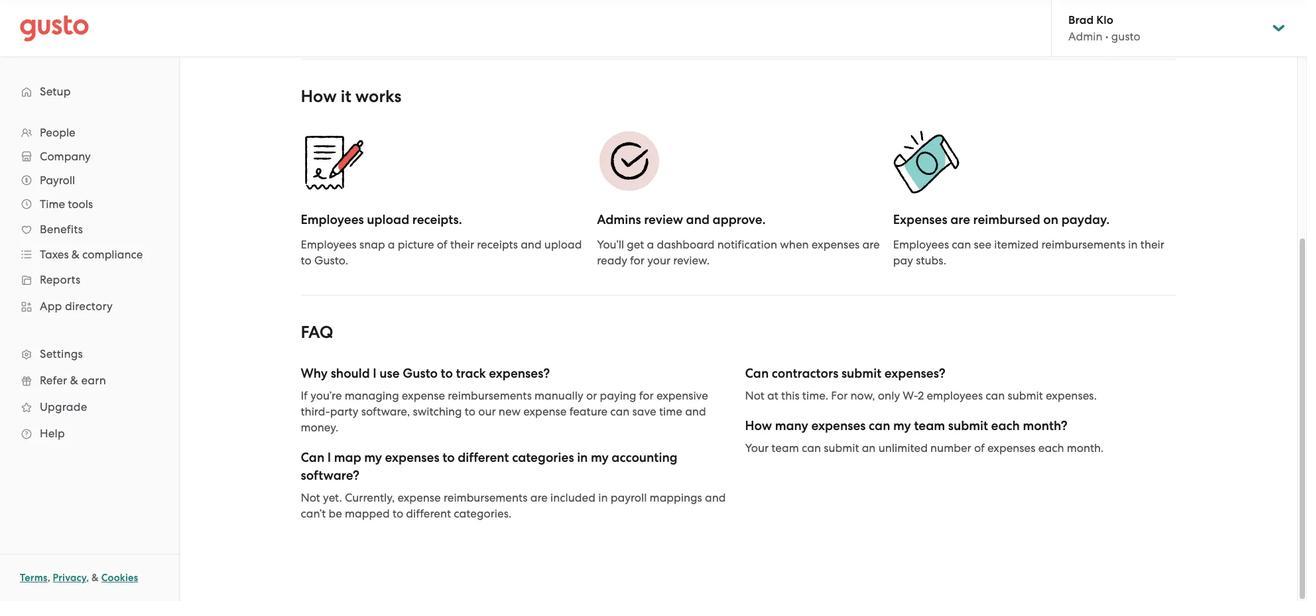 Task type: locate. For each thing, give the bounding box(es) containing it.
a right snap
[[388, 238, 395, 252]]

employees
[[301, 213, 364, 228], [301, 238, 357, 252], [893, 238, 949, 252]]

0 vertical spatial &
[[72, 248, 80, 261]]

1 vertical spatial for
[[639, 390, 654, 403]]

& left cookies button
[[92, 572, 99, 584]]

to down "switching"
[[443, 451, 455, 466]]

snap
[[359, 238, 385, 252]]

1 horizontal spatial can
[[745, 366, 769, 382]]

expenses? up w-
[[885, 366, 946, 382]]

for inside you'll get a dashboard notification when expenses are ready for your review.
[[630, 254, 645, 268]]

0 horizontal spatial of
[[437, 238, 448, 252]]

taxes & compliance
[[40, 248, 143, 261]]

payday.
[[1062, 213, 1110, 228]]

0 horizontal spatial ,
[[48, 572, 50, 584]]

each down month?
[[1039, 442, 1064, 455]]

app directory link
[[13, 295, 166, 318]]

setup
[[40, 85, 71, 98]]

0 horizontal spatial are
[[530, 492, 548, 505]]

it
[[341, 86, 351, 107]]

or
[[586, 390, 597, 403]]

can up an
[[869, 419, 891, 434]]

save
[[633, 406, 657, 419]]

2 vertical spatial in
[[598, 492, 608, 505]]

earn
[[81, 374, 106, 387]]

upload up snap
[[367, 213, 409, 228]]

for
[[630, 254, 645, 268], [639, 390, 654, 403]]

payroll
[[611, 492, 647, 505]]

to inside 'employees snap a picture of their receipts and upload to gusto.'
[[301, 254, 312, 268]]

1 horizontal spatial upload
[[544, 238, 582, 252]]

& right taxes
[[72, 248, 80, 261]]

submit
[[842, 366, 882, 382], [1008, 390, 1043, 403], [948, 419, 988, 434], [824, 442, 859, 455]]

0 vertical spatial upload
[[367, 213, 409, 228]]

month.
[[1067, 442, 1104, 455]]

reports
[[40, 273, 81, 287]]

not for can contractors submit expenses?
[[745, 390, 765, 403]]

be
[[329, 508, 342, 521]]

0 vertical spatial of
[[437, 238, 448, 252]]

0 vertical spatial for
[[630, 254, 645, 268]]

expenses down "switching"
[[385, 451, 440, 466]]

how many expenses can my team submit each month?
[[745, 419, 1068, 434]]

reimbursements inside not yet. currently, expense reimbursements are included in payroll mappings and can't be mapped to different categories.
[[444, 492, 528, 505]]

to inside can i map my expenses to different categories in my accounting software?
[[443, 451, 455, 466]]

of
[[437, 238, 448, 252], [974, 442, 985, 455]]

a for review
[[647, 238, 654, 252]]

1 horizontal spatial my
[[591, 451, 609, 466]]

expenses down month?
[[988, 442, 1036, 455]]

see
[[974, 238, 992, 252]]

how up your
[[745, 419, 772, 434]]

1 vertical spatial team
[[772, 442, 799, 455]]

1 vertical spatial in
[[577, 451, 588, 466]]

expenses are reimbursed on payday.
[[893, 213, 1110, 228]]

1 vertical spatial not
[[301, 492, 320, 505]]

picture
[[398, 238, 434, 252]]

reimbursements up 'categories.'
[[444, 492, 528, 505]]

brad klo admin • gusto
[[1069, 13, 1141, 43]]

1 vertical spatial each
[[1039, 442, 1064, 455]]

& inside dropdown button
[[72, 248, 80, 261]]

1 horizontal spatial each
[[1039, 442, 1064, 455]]

stubs.
[[916, 254, 947, 268]]

for up save
[[639, 390, 654, 403]]

expense
[[402, 390, 445, 403], [524, 406, 567, 419], [398, 492, 441, 505]]

to left our
[[465, 406, 476, 419]]

should
[[331, 366, 370, 382]]

not yet. currently, expense reimbursements are included in payroll mappings and can't be mapped to different categories.
[[301, 492, 726, 521]]

admins
[[597, 213, 641, 228]]

you'll get a dashboard notification when expenses are ready for your review.
[[597, 238, 880, 268]]

not inside not yet. currently, expense reimbursements are included in payroll mappings and can't be mapped to different categories.
[[301, 492, 320, 505]]

can up software?
[[301, 451, 325, 466]]

upload left you'll
[[544, 238, 582, 252]]

submit up month?
[[1008, 390, 1043, 403]]

and right receipts
[[521, 238, 542, 252]]

0 horizontal spatial expenses?
[[489, 366, 550, 382]]

expense for different
[[398, 492, 441, 505]]

feature
[[570, 406, 608, 419]]

reimbursements inside if you're managing expense reimbursements manually or paying for expensive third-party software, switching to our new expense feature can save time and money.
[[448, 390, 532, 403]]

for down get
[[630, 254, 645, 268]]

reimbursements
[[1042, 238, 1126, 252], [448, 390, 532, 403], [444, 492, 528, 505]]

team up your team can submit an unlimited number of expenses each month. at the bottom right of page
[[914, 419, 945, 434]]

0 vertical spatial are
[[951, 213, 970, 228]]

and right mappings
[[705, 492, 726, 505]]

currently,
[[345, 492, 395, 505]]

can for can i map my expenses to different categories in my accounting software?
[[301, 451, 325, 466]]

2 vertical spatial &
[[92, 572, 99, 584]]

2 a from the left
[[647, 238, 654, 252]]

their
[[450, 238, 474, 252], [1141, 238, 1165, 252]]

expenses inside you'll get a dashboard notification when expenses are ready for your review.
[[812, 238, 860, 252]]

1 vertical spatial are
[[863, 238, 880, 252]]

i
[[373, 366, 377, 382], [328, 451, 331, 466]]

1 vertical spatial i
[[328, 451, 331, 466]]

0 vertical spatial how
[[301, 86, 337, 107]]

taxes & compliance button
[[13, 243, 166, 267]]

0 horizontal spatial each
[[991, 419, 1020, 434]]

1 , from the left
[[48, 572, 50, 584]]

team down many
[[772, 442, 799, 455]]

software,
[[361, 406, 410, 419]]

on
[[1044, 213, 1059, 228]]

i left use
[[373, 366, 377, 382]]

your team can submit an unlimited number of expenses each month.
[[745, 442, 1104, 455]]

0 vertical spatial not
[[745, 390, 765, 403]]

1 horizontal spatial their
[[1141, 238, 1165, 252]]

switching
[[413, 406, 462, 419]]

0 horizontal spatial upload
[[367, 213, 409, 228]]

expense right currently,
[[398, 492, 441, 505]]

1 horizontal spatial ,
[[86, 572, 89, 584]]

reimbursements for categories
[[444, 492, 528, 505]]

employees inside 'employees snap a picture of their receipts and upload to gusto.'
[[301, 238, 357, 252]]

receipts.
[[412, 213, 462, 228]]

2 vertical spatial expense
[[398, 492, 441, 505]]

not up can't
[[301, 492, 320, 505]]

a right get
[[647, 238, 654, 252]]

0 horizontal spatial can
[[301, 451, 325, 466]]

can down paying
[[611, 406, 630, 419]]

categories.
[[454, 508, 512, 521]]

new
[[499, 406, 521, 419]]

list
[[0, 121, 179, 447]]

party
[[330, 406, 359, 419]]

1 vertical spatial upload
[[544, 238, 582, 252]]

refer & earn
[[40, 374, 106, 387]]

gusto
[[403, 366, 438, 382]]

0 vertical spatial reimbursements
[[1042, 238, 1126, 252]]

employees snap a picture of their receipts and upload to gusto.
[[301, 238, 582, 268]]

different inside can i map my expenses to different categories in my accounting software?
[[458, 451, 509, 466]]

can't
[[301, 508, 326, 521]]

notification
[[718, 238, 777, 252]]

can down many
[[802, 442, 821, 455]]

0 vertical spatial team
[[914, 419, 945, 434]]

0 horizontal spatial their
[[450, 238, 474, 252]]

faq
[[301, 323, 333, 343]]

reimbursements up our
[[448, 390, 532, 403]]

i up software?
[[328, 451, 331, 466]]

1 horizontal spatial a
[[647, 238, 654, 252]]

1 horizontal spatial different
[[458, 451, 509, 466]]

are
[[951, 213, 970, 228], [863, 238, 880, 252], [530, 492, 548, 505]]

1 expenses? from the left
[[489, 366, 550, 382]]

can inside can i map my expenses to different categories in my accounting software?
[[301, 451, 325, 466]]

1 vertical spatial &
[[70, 374, 78, 387]]

itemized
[[995, 238, 1039, 252]]

and down expensive
[[685, 406, 706, 419]]

2 vertical spatial are
[[530, 492, 548, 505]]

2 horizontal spatial my
[[894, 419, 911, 434]]

0 vertical spatial different
[[458, 451, 509, 466]]

0 vertical spatial in
[[1129, 238, 1138, 252]]

to
[[301, 254, 312, 268], [441, 366, 453, 382], [465, 406, 476, 419], [443, 451, 455, 466], [393, 508, 403, 521]]

different
[[458, 451, 509, 466], [406, 508, 451, 521]]

0 horizontal spatial not
[[301, 492, 320, 505]]

0 horizontal spatial in
[[577, 451, 588, 466]]

can
[[745, 366, 769, 382], [301, 451, 325, 466]]

of down receipts. on the top
[[437, 238, 448, 252]]

1 vertical spatial reimbursements
[[448, 390, 532, 403]]

if you're managing expense reimbursements manually or paying for expensive third-party software, switching to our new expense feature can save time and money.
[[301, 390, 708, 435]]

1 vertical spatial can
[[301, 451, 325, 466]]

each
[[991, 419, 1020, 434], [1039, 442, 1064, 455]]

submit up "now,"
[[842, 366, 882, 382]]

expense inside not yet. currently, expense reimbursements are included in payroll mappings and can't be mapped to different categories.
[[398, 492, 441, 505]]

can inside employees can see itemized reimbursements in their pay stubs.
[[952, 238, 971, 252]]

1 vertical spatial different
[[406, 508, 451, 521]]

a
[[388, 238, 395, 252], [647, 238, 654, 252]]

2 vertical spatial reimbursements
[[444, 492, 528, 505]]

to inside not yet. currently, expense reimbursements are included in payroll mappings and can't be mapped to different categories.
[[393, 508, 403, 521]]

number
[[931, 442, 972, 455]]

not
[[745, 390, 765, 403], [301, 492, 320, 505]]

my up unlimited
[[894, 419, 911, 434]]

0 vertical spatial expense
[[402, 390, 445, 403]]

0 vertical spatial can
[[745, 366, 769, 382]]

1 horizontal spatial how
[[745, 419, 772, 434]]

1 horizontal spatial are
[[863, 238, 880, 252]]

reimbursements inside employees can see itemized reimbursements in their pay stubs.
[[1042, 238, 1126, 252]]

1 horizontal spatial i
[[373, 366, 377, 382]]

can up at
[[745, 366, 769, 382]]

can left see
[[952, 238, 971, 252]]

how left the it
[[301, 86, 337, 107]]

accounting
[[612, 451, 678, 466]]

only
[[878, 390, 900, 403]]

0 horizontal spatial i
[[328, 451, 331, 466]]

, left privacy link
[[48, 572, 50, 584]]

reimbursements down payday.
[[1042, 238, 1126, 252]]

employees upload receipts.
[[301, 213, 462, 228]]

terms , privacy , & cookies
[[20, 572, 138, 584]]

admins review and approve.
[[597, 213, 766, 228]]

can inside if you're managing expense reimbursements manually or paying for expensive third-party software, switching to our new expense feature can save time and money.
[[611, 406, 630, 419]]

to right mapped
[[393, 508, 403, 521]]

how for how many expenses can my team submit each month?
[[745, 419, 772, 434]]

my right map
[[364, 451, 382, 466]]

each left month?
[[991, 419, 1020, 434]]

different inside not yet. currently, expense reimbursements are included in payroll mappings and can't be mapped to different categories.
[[406, 508, 451, 521]]

a inside you'll get a dashboard notification when expenses are ready for your review.
[[647, 238, 654, 252]]

can
[[952, 238, 971, 252], [986, 390, 1005, 403], [611, 406, 630, 419], [869, 419, 891, 434], [802, 442, 821, 455]]

1 horizontal spatial expenses?
[[885, 366, 946, 382]]

2 horizontal spatial in
[[1129, 238, 1138, 252]]

a inside 'employees snap a picture of their receipts and upload to gusto.'
[[388, 238, 395, 252]]

submit left an
[[824, 442, 859, 455]]

, left cookies button
[[86, 572, 89, 584]]

to left gusto.
[[301, 254, 312, 268]]

my left accounting
[[591, 451, 609, 466]]

different left 'categories.'
[[406, 508, 451, 521]]

0 horizontal spatial different
[[406, 508, 451, 521]]

expense down manually in the left bottom of the page
[[524, 406, 567, 419]]

& for earn
[[70, 374, 78, 387]]

in
[[1129, 238, 1138, 252], [577, 451, 588, 466], [598, 492, 608, 505]]

0 horizontal spatial how
[[301, 86, 337, 107]]

upload
[[367, 213, 409, 228], [544, 238, 582, 252]]

people
[[40, 126, 75, 139]]

1 horizontal spatial in
[[598, 492, 608, 505]]

taxes
[[40, 248, 69, 261]]

expenses right when
[[812, 238, 860, 252]]

1 vertical spatial of
[[974, 442, 985, 455]]

different down our
[[458, 451, 509, 466]]

expenses? up new
[[489, 366, 550, 382]]

0 horizontal spatial a
[[388, 238, 395, 252]]

not left at
[[745, 390, 765, 403]]

gusto
[[1112, 30, 1141, 43]]

expense up "switching"
[[402, 390, 445, 403]]

privacy
[[53, 572, 86, 584]]

you're
[[311, 390, 342, 403]]

in inside employees can see itemized reimbursements in their pay stubs.
[[1129, 238, 1138, 252]]

time tools
[[40, 198, 93, 211]]

1 horizontal spatial not
[[745, 390, 765, 403]]

works
[[355, 86, 402, 107]]

1 a from the left
[[388, 238, 395, 252]]

& left the earn
[[70, 374, 78, 387]]

of right number
[[974, 442, 985, 455]]

0 vertical spatial i
[[373, 366, 377, 382]]

&
[[72, 248, 80, 261], [70, 374, 78, 387], [92, 572, 99, 584]]

how for how it works
[[301, 86, 337, 107]]

refer
[[40, 374, 67, 387]]

2 their from the left
[[1141, 238, 1165, 252]]

expenses inside can i map my expenses to different categories in my accounting software?
[[385, 451, 440, 466]]

1 vertical spatial how
[[745, 419, 772, 434]]

dollar bill illustration image
[[893, 129, 960, 195]]

1 their from the left
[[450, 238, 474, 252]]

employees inside employees can see itemized reimbursements in their pay stubs.
[[893, 238, 949, 252]]

employees for employees upload receipts.
[[301, 213, 364, 228]]



Task type: vqa. For each thing, say whether or not it's contained in the screenshot.
, to the right
yes



Task type: describe. For each thing, give the bounding box(es) containing it.
use
[[380, 366, 400, 382]]

company button
[[13, 145, 166, 168]]

an
[[862, 442, 876, 455]]

a for upload
[[388, 238, 395, 252]]

0 horizontal spatial team
[[772, 442, 799, 455]]

for inside if you're managing expense reimbursements manually or paying for expensive third-party software, switching to our new expense feature can save time and money.
[[639, 390, 654, 403]]

month?
[[1023, 419, 1068, 434]]

can i map my expenses to different categories in my accounting software?
[[301, 451, 678, 484]]

upgrade
[[40, 401, 87, 414]]

and inside not yet. currently, expense reimbursements are included in payroll mappings and can't be mapped to different categories.
[[705, 492, 726, 505]]

compliance
[[82, 248, 143, 261]]

not for can i map my expenses to different categories in my accounting software?
[[301, 492, 320, 505]]

refer & earn link
[[13, 369, 166, 393]]

gusto.
[[314, 254, 348, 268]]

gusto navigation element
[[0, 57, 179, 468]]

benefits link
[[13, 218, 166, 241]]

how it works
[[301, 86, 402, 107]]

•
[[1106, 30, 1109, 43]]

w-
[[903, 390, 918, 403]]

and inside if you're managing expense reimbursements manually or paying for expensive third-party software, switching to our new expense feature can save time and money.
[[685, 406, 706, 419]]

ready
[[597, 254, 627, 268]]

benefits
[[40, 223, 83, 236]]

why should i use gusto to track expenses?
[[301, 366, 550, 382]]

mapped
[[345, 508, 390, 521]]

not at this time. for now, only w-2 employees can submit expenses.
[[745, 390, 1097, 403]]

at
[[768, 390, 779, 403]]

to inside if you're managing expense reimbursements manually or paying for expensive third-party software, switching to our new expense feature can save time and money.
[[465, 406, 476, 419]]

our
[[478, 406, 496, 419]]

home image
[[20, 15, 89, 41]]

this
[[781, 390, 800, 403]]

are inside not yet. currently, expense reimbursements are included in payroll mappings and can't be mapped to different categories.
[[530, 492, 548, 505]]

upgrade link
[[13, 395, 166, 419]]

can for can contractors submit expenses?
[[745, 366, 769, 382]]

list containing people
[[0, 121, 179, 447]]

time
[[659, 406, 683, 419]]

approve.
[[713, 213, 766, 228]]

& for compliance
[[72, 248, 80, 261]]

why
[[301, 366, 328, 382]]

brad
[[1069, 13, 1094, 27]]

for
[[831, 390, 848, 403]]

expenses
[[893, 213, 948, 228]]

and up the dashboard
[[686, 213, 710, 228]]

managing
[[345, 390, 399, 403]]

many
[[775, 419, 809, 434]]

third-
[[301, 406, 330, 419]]

employees can see itemized reimbursements in their pay stubs.
[[893, 238, 1165, 268]]

2 horizontal spatial are
[[951, 213, 970, 228]]

receipt illustration image
[[301, 129, 367, 195]]

tools
[[68, 198, 93, 211]]

yet.
[[323, 492, 342, 505]]

terms
[[20, 572, 48, 584]]

0 vertical spatial each
[[991, 419, 1020, 434]]

time
[[40, 198, 65, 211]]

in inside can i map my expenses to different categories in my accounting software?
[[577, 451, 588, 466]]

upload inside 'employees snap a picture of their receipts and upload to gusto.'
[[544, 238, 582, 252]]

submit up number
[[948, 419, 988, 434]]

company
[[40, 150, 91, 163]]

expensive
[[657, 390, 708, 403]]

privacy link
[[53, 572, 86, 584]]

their inside 'employees snap a picture of their receipts and upload to gusto.'
[[450, 238, 474, 252]]

included
[[551, 492, 596, 505]]

can right employees
[[986, 390, 1005, 403]]

2
[[918, 390, 924, 403]]

1 vertical spatial expense
[[524, 406, 567, 419]]

0 horizontal spatial my
[[364, 451, 382, 466]]

to left track
[[441, 366, 453, 382]]

expenses down for
[[812, 419, 866, 434]]

unlimited
[[879, 442, 928, 455]]

setup link
[[13, 80, 166, 103]]

expense for track
[[402, 390, 445, 403]]

when
[[780, 238, 809, 252]]

2 expenses? from the left
[[885, 366, 946, 382]]

terms link
[[20, 572, 48, 584]]

reimbursements for expenses?
[[448, 390, 532, 403]]

payroll
[[40, 174, 75, 187]]

pay
[[893, 254, 913, 268]]

manually
[[535, 390, 584, 403]]

review.
[[673, 254, 710, 268]]

software?
[[301, 469, 360, 484]]

checkmark illustration image
[[597, 129, 663, 195]]

2 , from the left
[[86, 572, 89, 584]]

paying
[[600, 390, 637, 403]]

employees
[[927, 390, 983, 403]]

categories
[[512, 451, 574, 466]]

directory
[[65, 300, 113, 313]]

are inside you'll get a dashboard notification when expenses are ready for your review.
[[863, 238, 880, 252]]

payroll button
[[13, 168, 166, 192]]

map
[[334, 451, 361, 466]]

money.
[[301, 421, 339, 435]]

reports link
[[13, 268, 166, 292]]

their inside employees can see itemized reimbursements in their pay stubs.
[[1141, 238, 1165, 252]]

cookies
[[101, 572, 138, 584]]

time.
[[803, 390, 829, 403]]

of inside 'employees snap a picture of their receipts and upload to gusto.'
[[437, 238, 448, 252]]

can contractors submit expenses?
[[745, 366, 946, 382]]

help link
[[13, 422, 166, 446]]

and inside 'employees snap a picture of their receipts and upload to gusto.'
[[521, 238, 542, 252]]

now,
[[851, 390, 875, 403]]

receipts
[[477, 238, 518, 252]]

in inside not yet. currently, expense reimbursements are included in payroll mappings and can't be mapped to different categories.
[[598, 492, 608, 505]]

1 horizontal spatial team
[[914, 419, 945, 434]]

employees for employees snap a picture of their receipts and upload to gusto.
[[301, 238, 357, 252]]

i inside can i map my expenses to different categories in my accounting software?
[[328, 451, 331, 466]]

your
[[648, 254, 671, 268]]

app
[[40, 300, 62, 313]]

employees for employees can see itemized reimbursements in their pay stubs.
[[893, 238, 949, 252]]

cookies button
[[101, 570, 138, 586]]

if
[[301, 390, 308, 403]]

1 horizontal spatial of
[[974, 442, 985, 455]]

dashboard
[[657, 238, 715, 252]]



